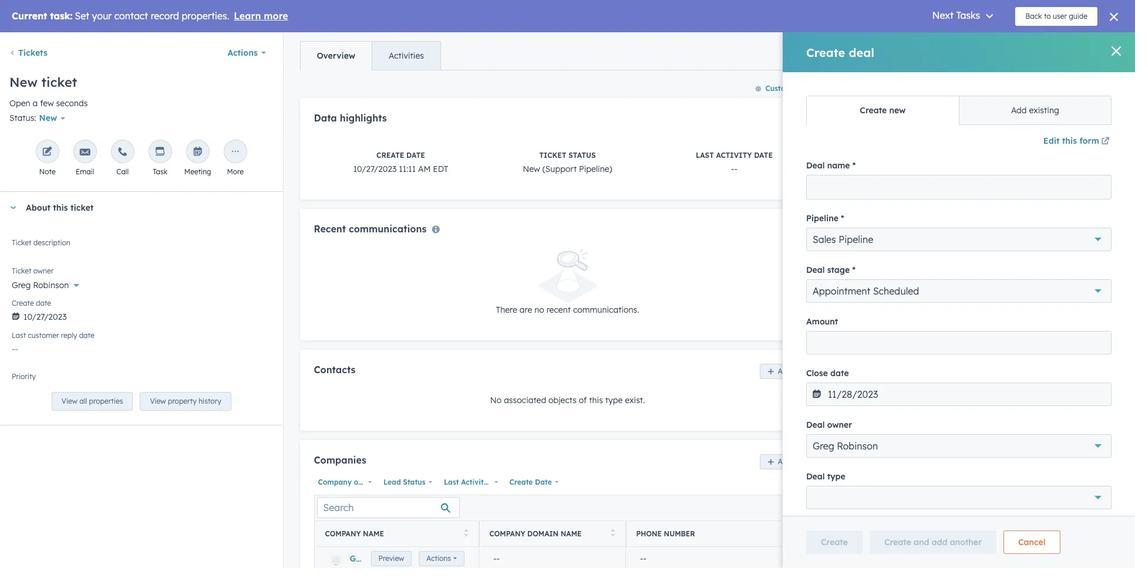 Task type: vqa. For each thing, say whether or not it's contained in the screenshot.
the leftmost to
yes



Task type: locate. For each thing, give the bounding box(es) containing it.
1 horizontal spatial new
[[39, 113, 57, 124]]

task
[[153, 168, 168, 176]]

(0) for contacts (0)
[[918, 42, 929, 53]]

actions button
[[220, 41, 274, 65], [419, 551, 465, 567]]

1 vertical spatial actions
[[427, 554, 451, 563]]

company left domain at the bottom of the page
[[490, 530, 526, 539]]

1 press to sort. element from the left
[[464, 529, 469, 539]]

1 horizontal spatial of
[[921, 465, 929, 475]]

0 vertical spatial actions button
[[220, 41, 274, 65]]

meeting image
[[193, 147, 203, 158]]

of for this
[[579, 395, 587, 406]]

attachments button
[[853, 294, 1087, 326]]

greg down 'ticket owner'
[[12, 280, 31, 291]]

companies
[[934, 204, 979, 214]]

am
[[418, 164, 431, 175]]

associated right 'people'
[[924, 68, 967, 78]]

ticket up greg robinson
[[12, 267, 31, 276]]

build
[[865, 465, 884, 475]]

2 vertical spatial + add
[[1100, 241, 1124, 252]]

or right activities
[[1018, 330, 1026, 340]]

2 horizontal spatial create
[[510, 478, 533, 487]]

owner up greg robinson
[[33, 267, 54, 276]]

email image
[[80, 147, 90, 158]]

1 horizontal spatial --
[[640, 554, 647, 564]]

(0) up 'people'
[[918, 42, 929, 53]]

task image
[[155, 147, 166, 158]]

0 horizontal spatial press to sort. element
[[464, 529, 469, 539]]

view left property
[[150, 397, 166, 406]]

ticket inside ticket status new (support pipeline)
[[540, 151, 567, 160]]

press to sort. element for company domain name
[[611, 529, 615, 539]]

a inside build a library of sales resources for your team. these could include call scripts or positioning guides.
[[886, 465, 891, 475]]

see the files attached to your activities or uploaded to this record.
[[865, 330, 1121, 340]]

0 horizontal spatial new
[[9, 74, 38, 90]]

0 horizontal spatial create
[[12, 299, 34, 308]]

status
[[569, 151, 596, 160]]

ticket up the open a few seconds
[[41, 74, 77, 90]]

data highlights
[[314, 112, 387, 124]]

see down conversations
[[865, 402, 879, 412]]

+ add for track the revenue opportunities associated with this record.
[[1100, 241, 1124, 252]]

owner
[[33, 267, 54, 276], [354, 478, 376, 487]]

sales
[[931, 465, 950, 475]]

press to sort. element for phone number
[[806, 529, 811, 539]]

-
[[907, 163, 910, 174], [910, 163, 913, 174], [732, 164, 735, 175], [735, 164, 738, 175], [901, 177, 904, 188], [904, 177, 907, 188], [494, 554, 497, 564], [497, 554, 500, 564], [640, 554, 644, 564], [644, 554, 647, 564]]

new up "open"
[[9, 74, 38, 90]]

0 vertical spatial ticket
[[540, 151, 567, 160]]

0 horizontal spatial contacts
[[314, 364, 356, 376]]

of for sales
[[921, 465, 929, 475]]

of inside build a library of sales resources for your team. these could include call scripts or positioning guides.
[[921, 465, 929, 475]]

a for library
[[886, 465, 891, 475]]

manage
[[1091, 439, 1124, 450]]

1 vertical spatial see
[[865, 330, 879, 340]]

greg r link
[[350, 554, 378, 564]]

create inside create date 10/27/2023 11:11 am edt
[[377, 151, 404, 160]]

0 horizontal spatial date
[[490, 478, 507, 487]]

1 horizontal spatial contacts
[[879, 42, 915, 53]]

of up 'scripts' in the right bottom of the page
[[921, 465, 929, 475]]

press to sort. element
[[464, 529, 469, 539], [611, 529, 615, 539], [806, 529, 811, 539]]

2 add button from the top
[[760, 455, 799, 470]]

2 horizontal spatial press to sort. element
[[806, 529, 811, 539]]

greg robinson
[[12, 280, 69, 291]]

1 vertical spatial + add
[[1100, 105, 1124, 116]]

few
[[40, 98, 54, 109]]

--
[[494, 554, 500, 564], [640, 554, 647, 564]]

view for view property history
[[150, 397, 166, 406]]

2 press to sort. image from the left
[[611, 529, 615, 538]]

data
[[314, 112, 337, 124]]

3 + add from the top
[[1100, 241, 1124, 252]]

preview button
[[371, 551, 412, 567]]

ticket up (support
[[540, 151, 567, 160]]

0 horizontal spatial (0)
[[904, 241, 916, 252]]

1 press to sort. image from the left
[[464, 529, 469, 538]]

greg
[[12, 280, 31, 291], [350, 554, 370, 564]]

2 see from the top
[[865, 330, 879, 340]]

0 vertical spatial owner
[[33, 267, 54, 276]]

0 horizontal spatial or
[[938, 479, 946, 489]]

2 horizontal spatial new
[[523, 164, 540, 175]]

1 vertical spatial + add button
[[1100, 103, 1124, 118]]

date right activity
[[490, 478, 507, 487]]

resources
[[952, 465, 989, 475]]

1 vertical spatial with
[[1034, 267, 1050, 277]]

call
[[116, 168, 129, 176]]

1 horizontal spatial to
[[1067, 330, 1075, 340]]

2 + add from the top
[[1100, 105, 1124, 116]]

associated
[[924, 68, 967, 78], [887, 204, 931, 214], [989, 267, 1032, 277], [504, 395, 547, 406], [952, 402, 994, 412]]

your up guides.
[[1005, 465, 1022, 475]]

company
[[318, 478, 352, 487], [325, 530, 361, 539], [490, 530, 526, 539]]

0 horizontal spatial last
[[12, 332, 26, 340]]

caret image inside companies (1) dropdown button
[[862, 109, 869, 112]]

0 vertical spatial or
[[1018, 330, 1026, 340]]

press to sort. image left phone
[[611, 529, 615, 538]]

add playbooks button
[[954, 501, 1034, 519]]

create right last activity date
[[510, 478, 533, 487]]

your down attachments "dropdown button"
[[961, 330, 979, 340]]

company for company name
[[325, 530, 361, 539]]

(0) inside dropdown button
[[904, 241, 916, 252]]

view down phone:
[[865, 204, 884, 214]]

description
[[33, 239, 70, 248]]

0 vertical spatial companies
[[879, 105, 925, 116]]

people
[[896, 68, 922, 78]]

0 horizontal spatial a
[[33, 98, 38, 109]]

name
[[561, 530, 582, 539]]

search button
[[1105, 6, 1125, 26]]

Search search field
[[317, 498, 460, 519]]

1 see from the top
[[865, 68, 879, 78]]

2 horizontal spatial last
[[696, 151, 714, 160]]

companies inside companies (1) dropdown button
[[879, 105, 925, 116]]

1 add button from the top
[[760, 364, 799, 379]]

view associated companies link
[[865, 202, 979, 216]]

1 horizontal spatial companies
[[879, 105, 925, 116]]

1 horizontal spatial date
[[535, 478, 552, 487]]

2 horizontal spatial view
[[865, 204, 884, 214]]

call image
[[117, 147, 128, 158]]

0 vertical spatial +
[[1100, 42, 1105, 53]]

greg inside popup button
[[12, 280, 31, 291]]

date up 11:11
[[407, 151, 425, 160]]

create up the 10/27/2023
[[377, 151, 404, 160]]

customize tabs
[[766, 84, 820, 93]]

1 vertical spatial add button
[[760, 455, 799, 470]]

build a library of sales resources for your team. these could include call scripts or positioning guides.
[[865, 465, 1095, 489]]

add inside the add playbooks button
[[964, 505, 978, 514]]

1 horizontal spatial press to sort. element
[[611, 529, 615, 539]]

1 vertical spatial greg
[[350, 554, 370, 564]]

0 vertical spatial last
[[696, 151, 714, 160]]

view for view associated companies
[[865, 204, 884, 214]]

reply
[[61, 332, 77, 340]]

0 horizontal spatial to
[[951, 330, 959, 340]]

0 vertical spatial create
[[377, 151, 404, 160]]

0 horizontal spatial with
[[969, 68, 985, 78]]

2 + from the top
[[1100, 105, 1105, 116]]

guides.
[[994, 479, 1021, 489]]

company domain name
[[490, 530, 582, 539]]

company for company domain name
[[490, 530, 526, 539]]

0 vertical spatial ticket
[[41, 74, 77, 90]]

Ticket description text field
[[12, 237, 271, 260]]

caret image inside conversations (0) dropdown button
[[862, 380, 869, 383]]

caret image left conversations
[[862, 380, 869, 383]]

1 vertical spatial new
[[39, 113, 57, 124]]

lead status
[[384, 478, 426, 487]]

company left name at the bottom of page
[[325, 530, 361, 539]]

ticket down email
[[70, 203, 94, 213]]

phone:
[[872, 177, 898, 188]]

caret image inside playbooks dropdown button
[[862, 443, 869, 446]]

the right track
[[888, 267, 900, 277]]

view left the 'all'
[[62, 397, 78, 406]]

1 horizontal spatial owner
[[354, 478, 376, 487]]

greg left the r
[[350, 554, 370, 564]]

caret image for deals
[[862, 245, 869, 248]]

caret image inside about this ticket dropdown button
[[9, 207, 16, 210]]

1 vertical spatial ticket
[[70, 203, 94, 213]]

0 horizontal spatial --
[[494, 554, 500, 564]]

(0) for deals (0)
[[904, 241, 916, 252]]

1 caret image from the top
[[862, 308, 869, 311]]

deals (0) button
[[853, 231, 1096, 263]]

company up company name
[[318, 478, 352, 487]]

0 horizontal spatial of
[[579, 395, 587, 406]]

press to sort. image for company name
[[464, 529, 469, 538]]

conversations (0)
[[879, 377, 952, 387]]

Search HubSpot search field
[[971, 6, 1115, 26]]

greg r
[[350, 554, 378, 564]]

+ for track the revenue opportunities associated with this record.
[[1100, 241, 1105, 252]]

3 see from the top
[[865, 402, 879, 412]]

2 vertical spatial (0)
[[940, 377, 952, 387]]

1 + add button from the top
[[1100, 41, 1124, 55]]

add
[[1108, 42, 1124, 53], [1108, 105, 1124, 116], [1108, 241, 1124, 252], [1099, 304, 1115, 315], [778, 367, 792, 376], [778, 458, 792, 467], [964, 505, 978, 514]]

date down greg robinson
[[36, 299, 51, 308]]

0 horizontal spatial companies
[[314, 455, 366, 466]]

number
[[664, 530, 695, 539]]

2 to from the left
[[1067, 330, 1075, 340]]

press to sort. image down last activity date popup button at left
[[464, 529, 469, 538]]

owner left "lead"
[[354, 478, 376, 487]]

2 vertical spatial new
[[523, 164, 540, 175]]

greg robinson button
[[12, 274, 271, 293]]

owner inside company owner 'popup button'
[[354, 478, 376, 487]]

or down sales
[[938, 479, 946, 489]]

1 vertical spatial (0)
[[904, 241, 916, 252]]

see
[[865, 68, 879, 78], [865, 330, 879, 340], [865, 402, 879, 412]]

1 horizontal spatial create
[[377, 151, 404, 160]]

2 vertical spatial + add button
[[1100, 240, 1124, 254]]

there
[[496, 305, 518, 315]]

create date
[[510, 478, 552, 487]]

2 vertical spatial +
[[1100, 241, 1105, 252]]

see left files
[[865, 330, 879, 340]]

1 vertical spatial create
[[12, 299, 34, 308]]

1 horizontal spatial view
[[150, 397, 166, 406]]

create inside popup button
[[510, 478, 533, 487]]

2 horizontal spatial (0)
[[940, 377, 952, 387]]

meeting
[[184, 168, 211, 176]]

with for see the conversations associated with this record.
[[997, 402, 1013, 412]]

-- down company domain name
[[494, 554, 500, 564]]

caret image up the build
[[862, 443, 869, 446]]

1 horizontal spatial (0)
[[918, 42, 929, 53]]

company owner
[[318, 478, 376, 487]]

0 vertical spatial + add button
[[1100, 41, 1124, 55]]

new down the open a few seconds
[[39, 113, 57, 124]]

0 vertical spatial with
[[969, 68, 985, 78]]

last activity date --
[[696, 151, 773, 175]]

0 horizontal spatial press to sort. image
[[464, 529, 469, 538]]

lead status button
[[380, 475, 435, 490]]

1 horizontal spatial with
[[997, 402, 1013, 412]]

2 vertical spatial see
[[865, 402, 879, 412]]

caret image left about
[[9, 207, 16, 210]]

caret image left deals
[[862, 245, 869, 248]]

new left (support
[[523, 164, 540, 175]]

this
[[988, 68, 1001, 78], [53, 203, 68, 213], [1053, 267, 1066, 277], [1078, 330, 1092, 340], [589, 395, 603, 406], [1015, 402, 1029, 412]]

1 to from the left
[[951, 330, 959, 340]]

pipeline)
[[579, 164, 613, 175]]

open
[[9, 98, 30, 109]]

(0) up see the conversations associated with this record.
[[940, 377, 952, 387]]

companies
[[879, 105, 925, 116], [314, 455, 366, 466]]

last for date
[[12, 332, 26, 340]]

-- down phone
[[640, 554, 647, 564]]

0 vertical spatial see
[[865, 68, 879, 78]]

note image
[[42, 147, 53, 158]]

(support
[[543, 164, 577, 175]]

contacts for contacts (0)
[[879, 42, 915, 53]]

2 caret image from the top
[[862, 443, 869, 446]]

0 vertical spatial caret image
[[862, 308, 869, 311]]

last inside last activity date popup button
[[444, 478, 459, 487]]

1 date from the left
[[490, 478, 507, 487]]

0 vertical spatial actions
[[228, 48, 258, 58]]

track the revenue opportunities associated with this record.
[[865, 267, 1095, 277]]

0 horizontal spatial greg
[[12, 280, 31, 291]]

1 vertical spatial a
[[886, 465, 891, 475]]

3 press to sort. element from the left
[[806, 529, 811, 539]]

opportunities
[[935, 267, 987, 277]]

see for see the people associated with this record.
[[865, 68, 879, 78]]

create for create date
[[510, 478, 533, 487]]

customer
[[28, 332, 59, 340]]

caret image inside attachments "dropdown button"
[[862, 308, 869, 311]]

date right activity
[[755, 151, 773, 160]]

activity
[[461, 478, 488, 487]]

1 horizontal spatial greg
[[350, 554, 370, 564]]

ticket for ticket description
[[12, 239, 31, 248]]

tickets link
[[9, 48, 47, 58]]

to right attached in the right of the page
[[951, 330, 959, 340]]

customize
[[766, 84, 802, 93]]

deals (0)
[[879, 241, 916, 252]]

0 vertical spatial of
[[579, 395, 587, 406]]

0 vertical spatial + add
[[1100, 42, 1124, 53]]

caret image for about
[[9, 207, 16, 210]]

of right "objects"
[[579, 395, 587, 406]]

1 vertical spatial contacts
[[314, 364, 356, 376]]

0 vertical spatial a
[[33, 98, 38, 109]]

0 vertical spatial new
[[9, 74, 38, 90]]

to
[[951, 330, 959, 340], [1067, 330, 1075, 340]]

navigation containing overview
[[300, 41, 441, 71]]

caret image
[[862, 46, 869, 49], [862, 109, 869, 112], [9, 207, 16, 210], [862, 245, 869, 248], [862, 380, 869, 383]]

new inside popup button
[[39, 113, 57, 124]]

1 + from the top
[[1100, 42, 1105, 53]]

1 horizontal spatial a
[[886, 465, 891, 475]]

1 horizontal spatial actions button
[[419, 551, 465, 567]]

1 vertical spatial ticket
[[12, 239, 31, 248]]

date up domain at the bottom of the page
[[535, 478, 552, 487]]

2 vertical spatial with
[[997, 402, 1013, 412]]

1 horizontal spatial your
[[1005, 465, 1022, 475]]

the left files
[[881, 330, 894, 340]]

company inside company owner 'popup button'
[[318, 478, 352, 487]]

your
[[961, 330, 979, 340], [1005, 465, 1022, 475]]

no
[[490, 395, 502, 406]]

a for few
[[33, 98, 38, 109]]

navigation
[[300, 41, 441, 71]]

caret image for companies
[[862, 109, 869, 112]]

1 vertical spatial last
[[12, 332, 26, 340]]

add button for contacts
[[760, 364, 799, 379]]

1 vertical spatial your
[[1005, 465, 1022, 475]]

a right the build
[[886, 465, 891, 475]]

last activity date
[[444, 478, 507, 487]]

0 vertical spatial contacts
[[879, 42, 915, 53]]

to right uploaded
[[1067, 330, 1075, 340]]

0 horizontal spatial owner
[[33, 267, 54, 276]]

1 vertical spatial caret image
[[862, 443, 869, 446]]

create for create date
[[12, 299, 34, 308]]

the left 'people'
[[881, 68, 894, 78]]

1 vertical spatial or
[[938, 479, 946, 489]]

caret image
[[862, 308, 869, 311], [862, 443, 869, 446]]

r
[[372, 554, 378, 564]]

1 horizontal spatial last
[[444, 478, 459, 487]]

caret image down track
[[862, 308, 869, 311]]

0 horizontal spatial view
[[62, 397, 78, 406]]

last inside last activity date --
[[696, 151, 714, 160]]

(0) right deals
[[904, 241, 916, 252]]

Last customer reply date text field
[[12, 339, 271, 357]]

0 horizontal spatial your
[[961, 330, 979, 340]]

1 + add from the top
[[1100, 42, 1124, 53]]

associated down the deals (0) dropdown button
[[989, 267, 1032, 277]]

the for people
[[881, 68, 894, 78]]

the down conversations
[[881, 402, 894, 412]]

1 vertical spatial companies
[[314, 455, 366, 466]]

ticket left description
[[12, 239, 31, 248]]

new ticket
[[9, 74, 77, 90]]

contacts inside dropdown button
[[879, 42, 915, 53]]

1 horizontal spatial press to sort. image
[[611, 529, 615, 538]]

0 vertical spatial (0)
[[918, 42, 929, 53]]

the for revenue
[[888, 267, 900, 277]]

2 vertical spatial ticket
[[12, 267, 31, 276]]

caret image inside the deals (0) dropdown button
[[862, 245, 869, 248]]

11:11
[[399, 164, 416, 175]]

3 + from the top
[[1100, 241, 1105, 252]]

edt
[[433, 164, 449, 175]]

domain:
[[872, 163, 905, 174]]

2 vertical spatial last
[[444, 478, 459, 487]]

companies (1) button
[[853, 95, 1096, 126]]

companies left (1)
[[879, 105, 925, 116]]

with
[[969, 68, 985, 78], [1034, 267, 1050, 277], [997, 402, 1013, 412]]

3 + add button from the top
[[1100, 240, 1124, 254]]

last
[[696, 151, 714, 160], [12, 332, 26, 340], [444, 478, 459, 487]]

2 press to sort. element from the left
[[611, 529, 615, 539]]

caret image left contacts (0)
[[862, 46, 869, 49]]

the
[[881, 68, 894, 78], [888, 267, 900, 277], [881, 330, 894, 340], [881, 402, 894, 412]]

companies up company owner 'popup button'
[[314, 455, 366, 466]]

caret image inside contacts (0) dropdown button
[[862, 46, 869, 49]]

caret image left companies (1)
[[862, 109, 869, 112]]

press to sort. image
[[464, 529, 469, 538], [611, 529, 615, 538]]

status
[[403, 478, 426, 487]]

create down greg robinson
[[12, 299, 34, 308]]

1 vertical spatial owner
[[354, 478, 376, 487]]

1 vertical spatial of
[[921, 465, 929, 475]]

a left few
[[33, 98, 38, 109]]

press to sort. element for company name
[[464, 529, 469, 539]]

see left 'people'
[[865, 68, 879, 78]]

view property history
[[150, 397, 221, 406]]



Task type: describe. For each thing, give the bounding box(es) containing it.
communications.
[[573, 305, 640, 315]]

companies (1)
[[879, 105, 938, 116]]

properties
[[89, 397, 123, 406]]

+ for see the people associated with this record.
[[1100, 42, 1105, 53]]

playbooks button
[[853, 429, 1086, 461]]

activities
[[389, 51, 424, 61]]

owner for ticket owner
[[33, 267, 54, 276]]

lead
[[384, 478, 401, 487]]

the for conversations
[[881, 402, 894, 412]]

Create date text field
[[12, 306, 271, 325]]

company for company owner
[[318, 478, 352, 487]]

companies for companies (1)
[[879, 105, 925, 116]]

conversations (0) button
[[853, 366, 1124, 398]]

0 vertical spatial your
[[961, 330, 979, 340]]

2 -- from the left
[[640, 554, 647, 564]]

caret image for contacts
[[862, 46, 869, 49]]

are
[[520, 305, 533, 315]]

greg for greg robinson
[[12, 280, 31, 291]]

date inside last activity date --
[[755, 151, 773, 160]]

preview
[[379, 554, 404, 563]]

associated down conversations (0) dropdown button
[[952, 402, 994, 412]]

2 horizontal spatial with
[[1034, 267, 1050, 277]]

press to sort. image for company domain name
[[611, 529, 615, 538]]

call
[[894, 479, 908, 489]]

activities button
[[372, 42, 441, 70]]

select an option
[[12, 377, 75, 388]]

email
[[76, 168, 94, 176]]

the for files
[[881, 330, 894, 340]]

(0) for conversations (0)
[[940, 377, 952, 387]]

0 horizontal spatial actions button
[[220, 41, 274, 65]]

10/27/2023
[[354, 164, 397, 175]]

1 -- from the left
[[494, 554, 500, 564]]

could
[[1074, 465, 1095, 475]]

+ add button for see the people associated with this record.
[[1100, 41, 1124, 55]]

these
[[1049, 465, 1072, 475]]

add inside add popup button
[[1099, 304, 1115, 315]]

revenue
[[902, 267, 933, 277]]

new button
[[36, 111, 73, 126]]

attached
[[914, 330, 949, 340]]

ticket for ticket status new (support pipeline)
[[540, 151, 567, 160]]

+ add button for track the revenue opportunities associated with this record.
[[1100, 240, 1124, 254]]

ticket description
[[12, 239, 70, 248]]

activities
[[981, 330, 1016, 340]]

property
[[168, 397, 197, 406]]

all
[[79, 397, 87, 406]]

communications
[[349, 223, 427, 235]]

contacts (0) button
[[853, 32, 1096, 63]]

press to sort. image
[[806, 529, 811, 538]]

about this ticket button
[[0, 192, 271, 224]]

team.
[[1025, 465, 1047, 475]]

playbooks
[[879, 439, 921, 450]]

option
[[50, 377, 75, 388]]

+ add for see the people associated with this record.
[[1100, 42, 1124, 53]]

for
[[992, 465, 1003, 475]]

associated right no
[[504, 395, 547, 406]]

last customer reply date
[[12, 332, 94, 340]]

seconds
[[56, 98, 88, 109]]

exist.
[[625, 395, 645, 406]]

greg for greg r
[[350, 554, 370, 564]]

last for -
[[696, 151, 714, 160]]

with for see the people associated with this record.
[[969, 68, 985, 78]]

no
[[535, 305, 545, 315]]

(1)
[[927, 105, 938, 116]]

or inside build a library of sales resources for your team. these could include call scripts or positioning guides.
[[938, 479, 946, 489]]

playbooks
[[980, 505, 1014, 514]]

caret image for playbooks
[[862, 443, 869, 446]]

note
[[39, 168, 56, 176]]

new for new
[[39, 113, 57, 124]]

attachments
[[879, 304, 931, 315]]

about this ticket
[[26, 203, 94, 213]]

robinson
[[33, 280, 69, 291]]

add button for companies
[[760, 455, 799, 470]]

tickets
[[18, 48, 47, 58]]

history
[[199, 397, 221, 406]]

priority
[[12, 373, 36, 382]]

date inside create date 10/27/2023 11:11 am edt
[[407, 151, 425, 160]]

new inside ticket status new (support pipeline)
[[523, 164, 540, 175]]

owner for company owner
[[354, 478, 376, 487]]

last activity date button
[[440, 475, 507, 490]]

an
[[37, 377, 47, 388]]

manage link
[[1091, 438, 1124, 452]]

recent
[[314, 223, 346, 235]]

domain: -- phone: --
[[872, 163, 913, 188]]

create for create date 10/27/2023 11:11 am edt
[[377, 151, 404, 160]]

open a few seconds
[[9, 98, 88, 109]]

phone
[[637, 530, 662, 539]]

search image
[[1111, 12, 1119, 20]]

view property history link
[[140, 393, 231, 411]]

contacts for contacts
[[314, 364, 356, 376]]

view for view all properties
[[62, 397, 78, 406]]

2 + add button from the top
[[1100, 103, 1124, 118]]

new for new ticket
[[9, 74, 38, 90]]

see the people associated with this record.
[[865, 68, 1030, 78]]

1 horizontal spatial or
[[1018, 330, 1026, 340]]

see for see the conversations associated with this record.
[[865, 402, 879, 412]]

view associated companies
[[865, 204, 979, 214]]

domain
[[528, 530, 559, 539]]

company owner button
[[314, 475, 376, 490]]

ticket status new (support pipeline)
[[523, 151, 613, 175]]

view all properties link
[[52, 393, 133, 411]]

conversations
[[879, 377, 937, 387]]

ticket for ticket owner
[[12, 267, 31, 276]]

overview
[[317, 51, 356, 61]]

more image
[[230, 147, 241, 158]]

companies for companies
[[314, 455, 366, 466]]

date right reply
[[79, 332, 94, 340]]

create date
[[12, 299, 51, 308]]

view all properties
[[62, 397, 123, 406]]

add playbooks
[[964, 505, 1014, 514]]

this inside about this ticket dropdown button
[[53, 203, 68, 213]]

company name
[[325, 530, 384, 539]]

1 vertical spatial actions button
[[419, 551, 465, 567]]

status:
[[9, 113, 36, 123]]

ticket inside dropdown button
[[70, 203, 94, 213]]

highlights
[[340, 112, 387, 124]]

2 date from the left
[[535, 478, 552, 487]]

see for see the files attached to your activities or uploaded to this record.
[[865, 330, 879, 340]]

0 horizontal spatial actions
[[228, 48, 258, 58]]

create date 10/27/2023 11:11 am edt
[[354, 151, 449, 175]]

see the conversations associated with this record.
[[865, 402, 1058, 412]]

track
[[865, 267, 885, 277]]

associated down phone:
[[887, 204, 931, 214]]

caret image for conversations
[[862, 380, 869, 383]]

1 horizontal spatial actions
[[427, 554, 451, 563]]

select
[[12, 377, 35, 388]]

activity
[[716, 151, 752, 160]]

your inside build a library of sales resources for your team. these could include call scripts or positioning guides.
[[1005, 465, 1022, 475]]

caret image for attachments
[[862, 308, 869, 311]]



